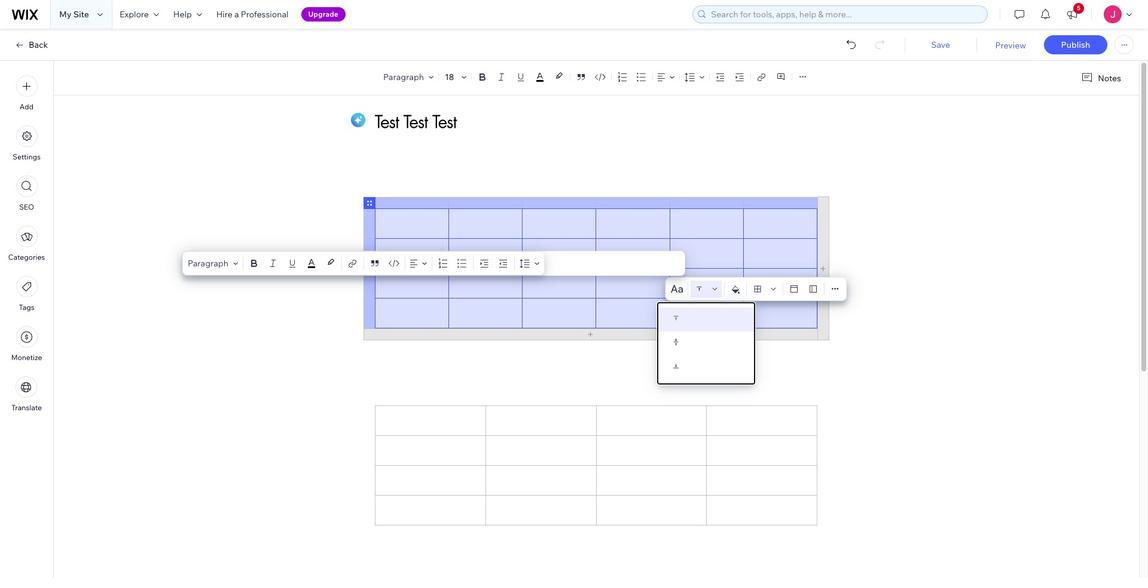 Task type: describe. For each thing, give the bounding box(es) containing it.
back
[[29, 39, 48, 50]]

add button
[[16, 75, 37, 111]]

my
[[59, 9, 71, 20]]

tags button
[[16, 276, 37, 312]]

publish
[[1061, 39, 1090, 50]]

professional
[[241, 9, 289, 20]]

settings button
[[13, 126, 41, 161]]

0 vertical spatial paragraph button
[[381, 69, 436, 86]]

paragraph for top paragraph button
[[383, 72, 424, 83]]

tags
[[19, 303, 34, 312]]

hire a professional
[[216, 9, 289, 20]]

notes button
[[1076, 70, 1125, 86]]

save button
[[917, 39, 965, 50]]

paragraph for leftmost paragraph button
[[188, 258, 228, 269]]

Add a Catchy Title text field
[[375, 111, 804, 133]]

explore
[[120, 9, 149, 20]]

settings
[[13, 152, 41, 161]]

preview button
[[995, 40, 1026, 51]]

Search for tools, apps, help & more... field
[[707, 6, 984, 23]]

translate
[[11, 404, 42, 413]]

5
[[1077, 4, 1080, 12]]

notes
[[1098, 73, 1121, 83]]



Task type: locate. For each thing, give the bounding box(es) containing it.
paragraph
[[383, 72, 424, 83], [188, 258, 228, 269]]

upgrade
[[308, 10, 338, 19]]

monetize button
[[11, 326, 42, 362]]

menu containing add
[[0, 68, 53, 420]]

upgrade button
[[301, 7, 345, 22]]

hire
[[216, 9, 232, 20]]

help button
[[166, 0, 209, 29]]

help
[[173, 9, 192, 20]]

5 button
[[1059, 0, 1085, 29]]

seo
[[19, 203, 34, 212]]

paragraph button
[[381, 69, 436, 86], [185, 255, 240, 272]]

1 horizontal spatial paragraph
[[383, 72, 424, 83]]

menu
[[0, 68, 53, 420]]

1 horizontal spatial paragraph button
[[381, 69, 436, 86]]

1 vertical spatial paragraph button
[[185, 255, 240, 272]]

back button
[[14, 39, 48, 50]]

monetize
[[11, 353, 42, 362]]

categories button
[[8, 226, 45, 262]]

site
[[73, 9, 89, 20]]

a
[[234, 9, 239, 20]]

my site
[[59, 9, 89, 20]]

preview
[[995, 40, 1026, 51]]

0 horizontal spatial paragraph button
[[185, 255, 240, 272]]

seo button
[[16, 176, 37, 212]]

Font Size field
[[444, 71, 457, 83]]

categories
[[8, 253, 45, 262]]

0 vertical spatial paragraph
[[383, 72, 424, 83]]

publish button
[[1044, 35, 1107, 54]]

1 vertical spatial paragraph
[[188, 258, 228, 269]]

add
[[20, 102, 34, 111]]

0 horizontal spatial paragraph
[[188, 258, 228, 269]]

save
[[931, 39, 950, 50]]

translate button
[[11, 377, 42, 413]]

hire a professional link
[[209, 0, 296, 29]]



Task type: vqa. For each thing, say whether or not it's contained in the screenshot.
monetize
yes



